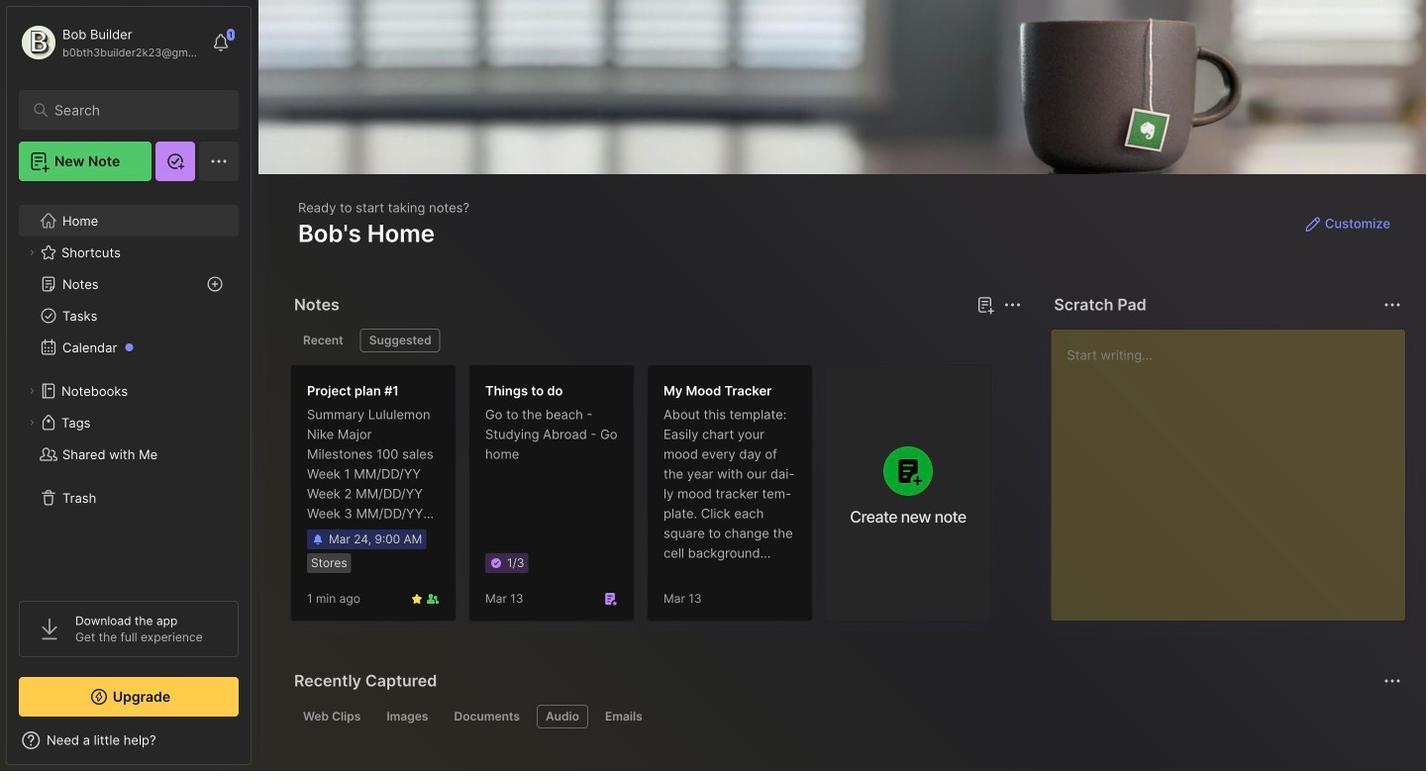 Task type: describe. For each thing, give the bounding box(es) containing it.
tree inside main element
[[7, 193, 251, 583]]

WHAT'S NEW field
[[7, 725, 251, 757]]

none search field inside main element
[[54, 98, 212, 122]]

Search text field
[[54, 101, 212, 120]]

2 tab list from the top
[[294, 705, 1399, 729]]

2 more actions field from the left
[[1379, 291, 1407, 319]]

expand tags image
[[26, 417, 38, 429]]

1 more actions image from the left
[[1001, 293, 1025, 317]]

Account field
[[19, 23, 202, 62]]



Task type: locate. For each thing, give the bounding box(es) containing it.
Start writing… text field
[[1067, 330, 1405, 605]]

tree
[[7, 193, 251, 583]]

tab
[[294, 329, 352, 353], [360, 329, 440, 353], [294, 705, 370, 729], [378, 705, 437, 729], [445, 705, 529, 729], [537, 705, 588, 729], [596, 705, 652, 729]]

more actions image
[[1001, 293, 1025, 317], [1381, 293, 1405, 317]]

1 tab list from the top
[[294, 329, 1019, 353]]

More actions field
[[999, 291, 1026, 319], [1379, 291, 1407, 319]]

row group
[[290, 365, 1003, 634]]

0 horizontal spatial more actions field
[[999, 291, 1026, 319]]

click to collapse image
[[250, 735, 265, 759]]

expand notebooks image
[[26, 385, 38, 397]]

None search field
[[54, 98, 212, 122]]

1 horizontal spatial more actions field
[[1379, 291, 1407, 319]]

2 more actions image from the left
[[1381, 293, 1405, 317]]

main element
[[0, 0, 258, 772]]

1 more actions field from the left
[[999, 291, 1026, 319]]

tab list
[[294, 329, 1019, 353], [294, 705, 1399, 729]]

1 vertical spatial tab list
[[294, 705, 1399, 729]]

1 horizontal spatial more actions image
[[1381, 293, 1405, 317]]

0 vertical spatial tab list
[[294, 329, 1019, 353]]

0 horizontal spatial more actions image
[[1001, 293, 1025, 317]]



Task type: vqa. For each thing, say whether or not it's contained in the screenshot.
MORE ACTIONS 'icon' to the left
no



